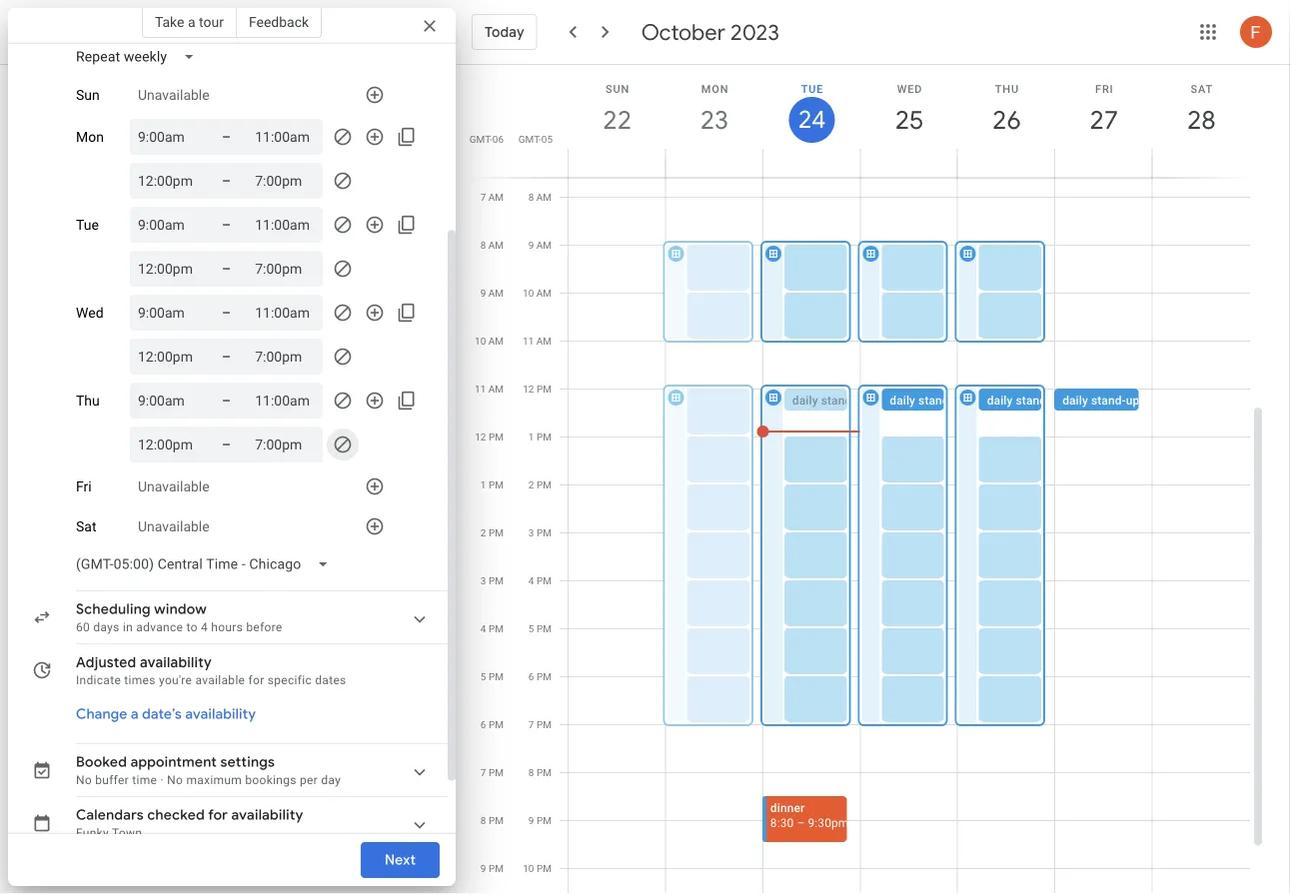 Task type: describe. For each thing, give the bounding box(es) containing it.
wed for wed
[[76, 305, 104, 321]]

0 vertical spatial 7
[[481, 191, 486, 203]]

0 vertical spatial 8 pm
[[529, 767, 552, 779]]

05
[[542, 133, 553, 145]]

tue for tue 24
[[802, 82, 824, 95]]

60
[[76, 621, 90, 635]]

1 vertical spatial 3
[[481, 575, 486, 587]]

23
[[699, 103, 728, 136]]

start time on tuesdays text field for end time on tuesdays text field
[[138, 257, 198, 281]]

9:30pm
[[808, 817, 849, 831]]

sat 28
[[1186, 82, 1215, 136]]

– for 2nd start time on wednesdays text box end time on wednesdays text box
[[222, 348, 231, 365]]

1 horizontal spatial 3 pm
[[529, 527, 552, 539]]

date's
[[142, 706, 182, 724]]

0 horizontal spatial 1
[[481, 479, 486, 491]]

– for end time on tuesdays text field
[[222, 260, 231, 277]]

4 daily stand-up from the left
[[1063, 394, 1140, 408]]

booked appointment settings no buffer time · no maximum bookings per day
[[76, 754, 341, 788]]

1 start time on wednesdays text field from the top
[[138, 301, 198, 325]]

thu for thu
[[76, 393, 100, 409]]

up for 1st daily stand-up button from the left
[[856, 394, 870, 408]]

1 vertical spatial 9 am
[[481, 287, 504, 299]]

0 horizontal spatial 2
[[481, 527, 486, 539]]

24 column header
[[763, 65, 861, 177]]

28 column header
[[1152, 65, 1251, 177]]

3 daily stand-up button from the left
[[980, 389, 1102, 411]]

specific
[[268, 674, 312, 688]]

1 horizontal spatial 2 pm
[[529, 479, 552, 491]]

1 horizontal spatial 6 pm
[[529, 671, 552, 683]]

0 vertical spatial 9 am
[[529, 239, 552, 251]]

– for end time on mondays text box
[[222, 128, 231, 145]]

0 vertical spatial 11 am
[[523, 335, 552, 347]]

sun 22
[[602, 82, 631, 136]]

window
[[154, 601, 207, 619]]

sat for sat 28
[[1191, 82, 1214, 95]]

tue for tue
[[76, 217, 99, 233]]

today
[[485, 23, 525, 41]]

22
[[602, 103, 631, 136]]

0 horizontal spatial 2 pm
[[481, 527, 504, 539]]

maximum
[[186, 774, 242, 788]]

start time on tuesdays text field for end time on tuesdays text box
[[138, 213, 198, 237]]

sunday, october 22 element
[[595, 97, 641, 143]]

25
[[894, 103, 923, 136]]

saturday, october 28 element
[[1179, 97, 1225, 143]]

4 inside scheduling window 60 days in advance to 4 hours before
[[201, 621, 208, 635]]

2 daily stand-up from the left
[[890, 394, 967, 408]]

per
[[300, 774, 318, 788]]

stand- for 2nd daily stand-up button from the right
[[1016, 394, 1051, 408]]

End time on Thursdays text field
[[255, 389, 315, 413]]

2 no from the left
[[167, 774, 183, 788]]

1 horizontal spatial 1 pm
[[529, 431, 552, 443]]

stand- for 1st daily stand-up button from the left
[[822, 394, 856, 408]]

0 vertical spatial 4 pm
[[529, 575, 552, 587]]

hours
[[211, 621, 243, 635]]

1 vertical spatial 12
[[475, 431, 486, 443]]

1 daily stand-up button from the left
[[785, 389, 907, 411]]

tue 24
[[797, 82, 825, 135]]

adjusted
[[76, 654, 136, 672]]

1 vertical spatial 4 pm
[[481, 623, 504, 635]]

take
[[155, 13, 184, 30]]

feedback button
[[237, 6, 322, 38]]

up for 2nd daily stand-up button from the right
[[1051, 394, 1065, 408]]

times
[[124, 674, 156, 688]]

funky
[[76, 827, 109, 841]]

1 horizontal spatial 4
[[481, 623, 486, 635]]

dates
[[315, 674, 346, 688]]

– inside dinner 8:30 – 9:30pm
[[797, 817, 805, 831]]

·
[[160, 774, 164, 788]]

gmt- for 05
[[519, 133, 542, 145]]

2023
[[731, 18, 780, 46]]

3 daily stand-up from the left
[[988, 394, 1065, 408]]

for inside "adjusted availability indicate times you're available for specific dates"
[[248, 674, 264, 688]]

4 daily stand-up button from the left
[[1055, 389, 1177, 411]]

dinner
[[771, 802, 805, 816]]

8:30
[[771, 817, 794, 831]]

time
[[132, 774, 157, 788]]

town
[[112, 827, 142, 841]]

1 horizontal spatial 7 pm
[[529, 719, 552, 731]]

24
[[797, 104, 825, 135]]

– for end time on mondays text field
[[222, 172, 231, 189]]

1 daily stand-up from the left
[[793, 394, 870, 408]]

sun for sun
[[76, 87, 100, 103]]

26
[[992, 103, 1020, 136]]

0 horizontal spatial 5 pm
[[481, 671, 504, 683]]

mon for mon 23
[[702, 82, 729, 95]]

tuesday, october 24, today element
[[789, 97, 835, 143]]

daily for 4th daily stand-up button
[[1063, 394, 1089, 408]]

thursday, october 26 element
[[984, 97, 1030, 143]]

10 pm
[[523, 863, 552, 875]]

start time on thursdays text field for end time on thursdays text box
[[138, 389, 198, 413]]

gmt-05
[[519, 133, 553, 145]]

mon 23
[[699, 82, 729, 136]]

days
[[93, 621, 120, 635]]

wed for wed 25
[[897, 82, 923, 95]]

– for end time on thursdays text box
[[222, 392, 231, 409]]

gmt-06
[[470, 133, 504, 145]]

scheduling window 60 days in advance to 4 hours before
[[76, 601, 283, 635]]

28
[[1186, 103, 1215, 136]]

gmt- for 06
[[470, 133, 493, 145]]

thu 26
[[992, 82, 1020, 136]]

0 horizontal spatial 7 pm
[[481, 767, 504, 779]]

checked
[[147, 807, 205, 825]]

0 horizontal spatial 12 pm
[[475, 431, 504, 443]]

0 vertical spatial 10
[[523, 287, 534, 299]]

take a tour button
[[142, 6, 237, 38]]

0 horizontal spatial 9 pm
[[481, 863, 504, 875]]

availability for for
[[231, 807, 303, 825]]

2 start time on wednesdays text field from the top
[[138, 345, 198, 369]]

22 column header
[[568, 65, 666, 177]]

1 horizontal spatial 12 pm
[[523, 383, 552, 395]]

1 no from the left
[[76, 774, 92, 788]]

thu for thu 26
[[996, 82, 1020, 95]]

dinner 8:30 – 9:30pm
[[771, 802, 849, 831]]

up for second daily stand-up button from left
[[954, 394, 967, 408]]

0 horizontal spatial 8 pm
[[481, 815, 504, 827]]

start time on mondays text field for end time on mondays text box
[[138, 125, 198, 149]]

0 horizontal spatial 3 pm
[[481, 575, 504, 587]]

buffer
[[95, 774, 129, 788]]

2 daily stand-up button from the left
[[882, 389, 1004, 411]]

2 horizontal spatial 4
[[529, 575, 534, 587]]

settings
[[220, 754, 275, 772]]

0 vertical spatial 11
[[523, 335, 534, 347]]

available
[[195, 674, 245, 688]]

1 vertical spatial 6
[[481, 719, 486, 731]]

next
[[385, 852, 416, 870]]



Task type: locate. For each thing, give the bounding box(es) containing it.
1 horizontal spatial a
[[188, 13, 196, 30]]

0 horizontal spatial 3
[[481, 575, 486, 587]]

9 pm
[[529, 815, 552, 827], [481, 863, 504, 875]]

1 vertical spatial 1
[[481, 479, 486, 491]]

appointment
[[131, 754, 217, 772]]

1 vertical spatial start time on mondays text field
[[138, 169, 198, 193]]

thu
[[996, 82, 1020, 95], [76, 393, 100, 409]]

3
[[529, 527, 534, 539], [481, 575, 486, 587]]

wed inside wed 25
[[897, 82, 923, 95]]

0 vertical spatial end time on wednesdays text field
[[255, 301, 315, 325]]

0 vertical spatial 9 pm
[[529, 815, 552, 827]]

End time on Mondays text field
[[255, 125, 315, 149]]

monday, october 23 element
[[692, 97, 738, 143]]

9 am
[[529, 239, 552, 251], [481, 287, 504, 299]]

availability inside "adjusted availability indicate times you're available for specific dates"
[[140, 654, 212, 672]]

7 pm
[[529, 719, 552, 731], [481, 767, 504, 779]]

5
[[529, 623, 534, 635], [481, 671, 486, 683]]

daily for 2nd daily stand-up button from the right
[[988, 394, 1013, 408]]

6
[[529, 671, 534, 683], [481, 719, 486, 731]]

0 horizontal spatial 1 pm
[[481, 479, 504, 491]]

calendars
[[76, 807, 144, 825]]

advance
[[136, 621, 183, 635]]

25 column header
[[860, 65, 959, 177]]

fri
[[1096, 82, 1114, 95], [76, 479, 92, 495]]

1 horizontal spatial 5 pm
[[529, 623, 552, 635]]

1 vertical spatial thu
[[76, 393, 100, 409]]

1 pm
[[529, 431, 552, 443], [481, 479, 504, 491]]

27
[[1089, 103, 1118, 136]]

before
[[246, 621, 283, 635]]

0 vertical spatial fri
[[1096, 82, 1114, 95]]

mon for mon
[[76, 129, 104, 145]]

2 daily from the left
[[890, 394, 916, 408]]

sat inside sat 28
[[1191, 82, 1214, 95]]

1 vertical spatial unavailable
[[138, 479, 210, 495]]

7 am
[[481, 191, 504, 203]]

feedback
[[249, 13, 309, 30]]

0 vertical spatial 5
[[529, 623, 534, 635]]

1 daily from the left
[[793, 394, 818, 408]]

october
[[642, 18, 726, 46]]

4 pm
[[529, 575, 552, 587], [481, 623, 504, 635]]

change
[[76, 706, 127, 724]]

1 horizontal spatial 8 am
[[529, 191, 552, 203]]

tue inside tue 24
[[802, 82, 824, 95]]

9
[[529, 239, 534, 251], [481, 287, 486, 299], [529, 815, 534, 827], [481, 863, 486, 875]]

1 vertical spatial 2
[[481, 527, 486, 539]]

1 horizontal spatial 10 am
[[523, 287, 552, 299]]

Start time on Wednesdays text field
[[138, 301, 198, 325], [138, 345, 198, 369]]

2 start time on mondays text field from the top
[[138, 169, 198, 193]]

06
[[493, 133, 504, 145]]

12 pm
[[523, 383, 552, 395], [475, 431, 504, 443]]

0 vertical spatial start time on tuesdays text field
[[138, 213, 198, 237]]

today button
[[472, 8, 538, 56]]

1 vertical spatial 11 am
[[475, 383, 504, 395]]

1 unavailable from the top
[[138, 87, 210, 103]]

1 horizontal spatial 6
[[529, 671, 534, 683]]

gmt-
[[470, 133, 493, 145], [519, 133, 542, 145]]

daily for second daily stand-up button from left
[[890, 394, 916, 408]]

end time on wednesdays text field up end time on thursdays text box
[[255, 345, 315, 369]]

friday, october 27 element
[[1082, 97, 1128, 143]]

thu inside thu 26
[[996, 82, 1020, 95]]

daily for 1st daily stand-up button from the left
[[793, 394, 818, 408]]

sat
[[1191, 82, 1214, 95], [76, 519, 96, 535]]

0 vertical spatial mon
[[702, 82, 729, 95]]

End time on Thursdays text field
[[255, 433, 315, 457]]

0 horizontal spatial 10 am
[[475, 335, 504, 347]]

– for end time on thursdays text field at the left of the page
[[222, 436, 231, 453]]

take a tour
[[155, 13, 224, 30]]

day
[[321, 774, 341, 788]]

1 end time on wednesdays text field from the top
[[255, 301, 315, 325]]

Start time on Tuesdays text field
[[138, 213, 198, 237], [138, 257, 198, 281]]

0 vertical spatial 1 pm
[[529, 431, 552, 443]]

1 vertical spatial start time on wednesdays text field
[[138, 345, 198, 369]]

availability
[[140, 654, 212, 672], [185, 706, 256, 724], [231, 807, 303, 825]]

0 horizontal spatial 11
[[475, 383, 486, 395]]

5 pm
[[529, 623, 552, 635], [481, 671, 504, 683]]

2 up from the left
[[954, 394, 967, 408]]

End time on Wednesdays text field
[[255, 301, 315, 325], [255, 345, 315, 369]]

1 vertical spatial 11
[[475, 383, 486, 395]]

0 vertical spatial sat
[[1191, 82, 1214, 95]]

0 vertical spatial start time on thursdays text field
[[138, 389, 198, 413]]

10
[[523, 287, 534, 299], [475, 335, 486, 347], [523, 863, 534, 875]]

1 vertical spatial 6 pm
[[481, 719, 504, 731]]

1 horizontal spatial sat
[[1191, 82, 1214, 95]]

4 up from the left
[[1126, 394, 1140, 408]]

calendars checked for availability funky town
[[76, 807, 303, 841]]

11
[[523, 335, 534, 347], [475, 383, 486, 395]]

you're
[[159, 674, 192, 688]]

mon inside mon 23
[[702, 82, 729, 95]]

sun
[[606, 82, 630, 95], [76, 87, 100, 103]]

start time on thursdays text field for end time on thursdays text field at the left of the page
[[138, 433, 198, 457]]

1 vertical spatial 7
[[529, 719, 534, 731]]

0 vertical spatial 3 pm
[[529, 527, 552, 539]]

grid containing 22
[[464, 65, 1267, 895]]

october 2023
[[642, 18, 780, 46]]

2 start time on tuesdays text field from the top
[[138, 257, 198, 281]]

– for end time on tuesdays text box
[[222, 216, 231, 233]]

end time on wednesdays text field down end time on tuesdays text field
[[255, 301, 315, 325]]

9 pm left 10 pm
[[481, 863, 504, 875]]

1 horizontal spatial 4 pm
[[529, 575, 552, 587]]

no right ·
[[167, 774, 183, 788]]

for
[[248, 674, 264, 688], [208, 807, 228, 825]]

2 vertical spatial 10
[[523, 863, 534, 875]]

9 pm up 10 pm
[[529, 815, 552, 827]]

0 vertical spatial for
[[248, 674, 264, 688]]

tue
[[802, 82, 824, 95], [76, 217, 99, 233]]

0 vertical spatial 7 pm
[[529, 719, 552, 731]]

27 column header
[[1055, 65, 1153, 177]]

4 daily from the left
[[1063, 394, 1089, 408]]

availability down bookings at the left bottom
[[231, 807, 303, 825]]

a for change
[[131, 706, 139, 724]]

1 vertical spatial 1 pm
[[481, 479, 504, 491]]

1 start time on mondays text field from the top
[[138, 125, 198, 149]]

2
[[529, 479, 534, 491], [481, 527, 486, 539]]

0 horizontal spatial 6
[[481, 719, 486, 731]]

3 daily from the left
[[988, 394, 1013, 408]]

availability inside calendars checked for availability funky town
[[231, 807, 303, 825]]

1 horizontal spatial 11
[[523, 335, 534, 347]]

12
[[523, 383, 534, 395], [475, 431, 486, 443]]

unavailable for sun
[[138, 87, 210, 103]]

2 unavailable from the top
[[138, 479, 210, 495]]

1 horizontal spatial 9 am
[[529, 239, 552, 251]]

1 vertical spatial a
[[131, 706, 139, 724]]

2 vertical spatial 7
[[481, 767, 486, 779]]

mon
[[702, 82, 729, 95], [76, 129, 104, 145]]

0 horizontal spatial fri
[[76, 479, 92, 495]]

0 vertical spatial 12
[[523, 383, 534, 395]]

a left date's
[[131, 706, 139, 724]]

1 vertical spatial 8 am
[[481, 239, 504, 251]]

end time on wednesdays text field for 2nd start time on wednesdays text box
[[255, 345, 315, 369]]

start time on mondays text field for end time on mondays text field
[[138, 169, 198, 193]]

Start time on Thursdays text field
[[138, 389, 198, 413], [138, 433, 198, 457]]

Start time on Mondays text field
[[138, 125, 198, 149], [138, 169, 198, 193]]

stand- for 4th daily stand-up button
[[1092, 394, 1126, 408]]

unavailable
[[138, 87, 210, 103], [138, 479, 210, 495], [138, 519, 210, 535]]

0 horizontal spatial thu
[[76, 393, 100, 409]]

1 vertical spatial 8 pm
[[481, 815, 504, 827]]

next button
[[361, 837, 440, 885]]

end time on wednesdays text field for 1st start time on wednesdays text box
[[255, 301, 315, 325]]

2 vertical spatial unavailable
[[138, 519, 210, 535]]

1 vertical spatial 5
[[481, 671, 486, 683]]

– for end time on wednesdays text box related to 1st start time on wednesdays text box
[[222, 304, 231, 321]]

sat up saturday, october 28 element
[[1191, 82, 1214, 95]]

0 horizontal spatial gmt-
[[470, 133, 493, 145]]

a left tour
[[188, 13, 196, 30]]

4
[[529, 575, 534, 587], [201, 621, 208, 635], [481, 623, 486, 635]]

1 vertical spatial mon
[[76, 129, 104, 145]]

indicate
[[76, 674, 121, 688]]

0 horizontal spatial 4
[[201, 621, 208, 635]]

1 start time on tuesdays text field from the top
[[138, 213, 198, 237]]

stand- for second daily stand-up button from left
[[919, 394, 954, 408]]

fri inside 'fri 27'
[[1096, 82, 1114, 95]]

End time on Mondays text field
[[255, 169, 315, 193]]

0 vertical spatial start time on wednesdays text field
[[138, 301, 198, 325]]

2 pm
[[529, 479, 552, 491], [481, 527, 504, 539]]

fri for fri 27
[[1096, 82, 1114, 95]]

0 vertical spatial 5 pm
[[529, 623, 552, 635]]

0 vertical spatial 6
[[529, 671, 534, 683]]

1 stand- from the left
[[822, 394, 856, 408]]

daily stand-up button
[[785, 389, 907, 411], [882, 389, 1004, 411], [980, 389, 1102, 411], [1055, 389, 1177, 411]]

gmt- left gmt-05
[[470, 133, 493, 145]]

0 vertical spatial 1
[[529, 431, 534, 443]]

23 column header
[[665, 65, 764, 177]]

availability for date's
[[185, 706, 256, 724]]

fri 27
[[1089, 82, 1118, 136]]

0 horizontal spatial mon
[[76, 129, 104, 145]]

3 stand- from the left
[[1016, 394, 1051, 408]]

for left specific
[[248, 674, 264, 688]]

0 horizontal spatial 8 am
[[481, 239, 504, 251]]

End time on Tuesdays text field
[[255, 213, 315, 237]]

booked
[[76, 754, 127, 772]]

unavailable for sat
[[138, 519, 210, 535]]

unavailable for fri
[[138, 479, 210, 495]]

10 am
[[523, 287, 552, 299], [475, 335, 504, 347]]

sat for sat
[[76, 519, 96, 535]]

for down maximum
[[208, 807, 228, 825]]

1 horizontal spatial 2
[[529, 479, 534, 491]]

1 horizontal spatial tue
[[802, 82, 824, 95]]

1 horizontal spatial 9 pm
[[529, 815, 552, 827]]

1 vertical spatial 10
[[475, 335, 486, 347]]

1 horizontal spatial 5
[[529, 623, 534, 635]]

2 start time on thursdays text field from the top
[[138, 433, 198, 457]]

0 horizontal spatial 6 pm
[[481, 719, 504, 731]]

wednesday, october 25 element
[[887, 97, 933, 143]]

change a date's availability button
[[68, 697, 264, 733]]

1 vertical spatial 5 pm
[[481, 671, 504, 683]]

0 vertical spatial 10 am
[[523, 287, 552, 299]]

1 horizontal spatial 3
[[529, 527, 534, 539]]

0 horizontal spatial sat
[[76, 519, 96, 535]]

sun for sun 22
[[606, 82, 630, 95]]

availability inside button
[[185, 706, 256, 724]]

11 am
[[523, 335, 552, 347], [475, 383, 504, 395]]

0 vertical spatial 2
[[529, 479, 534, 491]]

4 stand- from the left
[[1092, 394, 1126, 408]]

1 vertical spatial 7 pm
[[481, 767, 504, 779]]

change a date's availability
[[76, 706, 256, 724]]

sat up scheduling
[[76, 519, 96, 535]]

3 pm
[[529, 527, 552, 539], [481, 575, 504, 587]]

for inside calendars checked for availability funky town
[[208, 807, 228, 825]]

0 horizontal spatial 11 am
[[475, 383, 504, 395]]

1 horizontal spatial 8 pm
[[529, 767, 552, 779]]

wed
[[897, 82, 923, 95], [76, 305, 104, 321]]

gmt- right 06
[[519, 133, 542, 145]]

scheduling
[[76, 601, 151, 619]]

up for 4th daily stand-up button
[[1126, 394, 1140, 408]]

no down booked
[[76, 774, 92, 788]]

1 vertical spatial 10 am
[[475, 335, 504, 347]]

adjusted availability indicate times you're available for specific dates
[[76, 654, 346, 688]]

8 am down 7 am
[[481, 239, 504, 251]]

1 gmt- from the left
[[470, 133, 493, 145]]

3 unavailable from the top
[[138, 519, 210, 535]]

1 vertical spatial end time on wednesdays text field
[[255, 345, 315, 369]]

1 vertical spatial start time on tuesdays text field
[[138, 257, 198, 281]]

pm
[[537, 383, 552, 395], [489, 431, 504, 443], [537, 431, 552, 443], [489, 479, 504, 491], [537, 479, 552, 491], [489, 527, 504, 539], [537, 527, 552, 539], [489, 575, 504, 587], [537, 575, 552, 587], [489, 623, 504, 635], [537, 623, 552, 635], [489, 671, 504, 683], [537, 671, 552, 683], [489, 719, 504, 731], [537, 719, 552, 731], [489, 767, 504, 779], [537, 767, 552, 779], [489, 815, 504, 827], [537, 815, 552, 827], [489, 863, 504, 875], [537, 863, 552, 875]]

0 horizontal spatial wed
[[76, 305, 104, 321]]

1 start time on thursdays text field from the top
[[138, 389, 198, 413]]

fri for fri
[[76, 479, 92, 495]]

daily
[[793, 394, 818, 408], [890, 394, 916, 408], [988, 394, 1013, 408], [1063, 394, 1089, 408]]

1 horizontal spatial 1
[[529, 431, 534, 443]]

1 vertical spatial start time on thursdays text field
[[138, 433, 198, 457]]

1 up from the left
[[856, 394, 870, 408]]

1
[[529, 431, 534, 443], [481, 479, 486, 491]]

in
[[123, 621, 133, 635]]

bookings
[[245, 774, 297, 788]]

0 horizontal spatial sun
[[76, 87, 100, 103]]

grid
[[464, 65, 1267, 895]]

1 horizontal spatial wed
[[897, 82, 923, 95]]

2 end time on wednesdays text field from the top
[[255, 345, 315, 369]]

26 column header
[[958, 65, 1056, 177]]

availability up you're
[[140, 654, 212, 672]]

End time on Tuesdays text field
[[255, 257, 315, 281]]

None field
[[68, 39, 211, 75], [68, 547, 345, 583], [68, 39, 211, 75], [68, 547, 345, 583]]

no
[[76, 774, 92, 788], [167, 774, 183, 788]]

availability down available
[[185, 706, 256, 724]]

–
[[222, 128, 231, 145], [222, 172, 231, 189], [222, 216, 231, 233], [222, 260, 231, 277], [222, 304, 231, 321], [222, 348, 231, 365], [222, 392, 231, 409], [222, 436, 231, 453], [797, 817, 805, 831]]

tour
[[199, 13, 224, 30]]

to
[[186, 621, 198, 635]]

1 vertical spatial sat
[[76, 519, 96, 535]]

2 vertical spatial availability
[[231, 807, 303, 825]]

0 horizontal spatial 5
[[481, 671, 486, 683]]

2 stand- from the left
[[919, 394, 954, 408]]

0 vertical spatial 3
[[529, 527, 534, 539]]

sun inside "sun 22"
[[606, 82, 630, 95]]

am
[[489, 191, 504, 203], [537, 191, 552, 203], [489, 239, 504, 251], [537, 239, 552, 251], [489, 287, 504, 299], [537, 287, 552, 299], [489, 335, 504, 347], [537, 335, 552, 347], [489, 383, 504, 395]]

a for take
[[188, 13, 196, 30]]

1 horizontal spatial for
[[248, 674, 264, 688]]

2 gmt- from the left
[[519, 133, 542, 145]]

8
[[529, 191, 534, 203], [481, 239, 486, 251], [529, 767, 534, 779], [481, 815, 486, 827]]

3 up from the left
[[1051, 394, 1065, 408]]

8 am right 7 am
[[529, 191, 552, 203]]

0 horizontal spatial a
[[131, 706, 139, 724]]

1 vertical spatial 3 pm
[[481, 575, 504, 587]]

wed 25
[[894, 82, 923, 136]]



Task type: vqa. For each thing, say whether or not it's contained in the screenshot.
1st daily stand-up button from the left's Daily Stand-Up
yes



